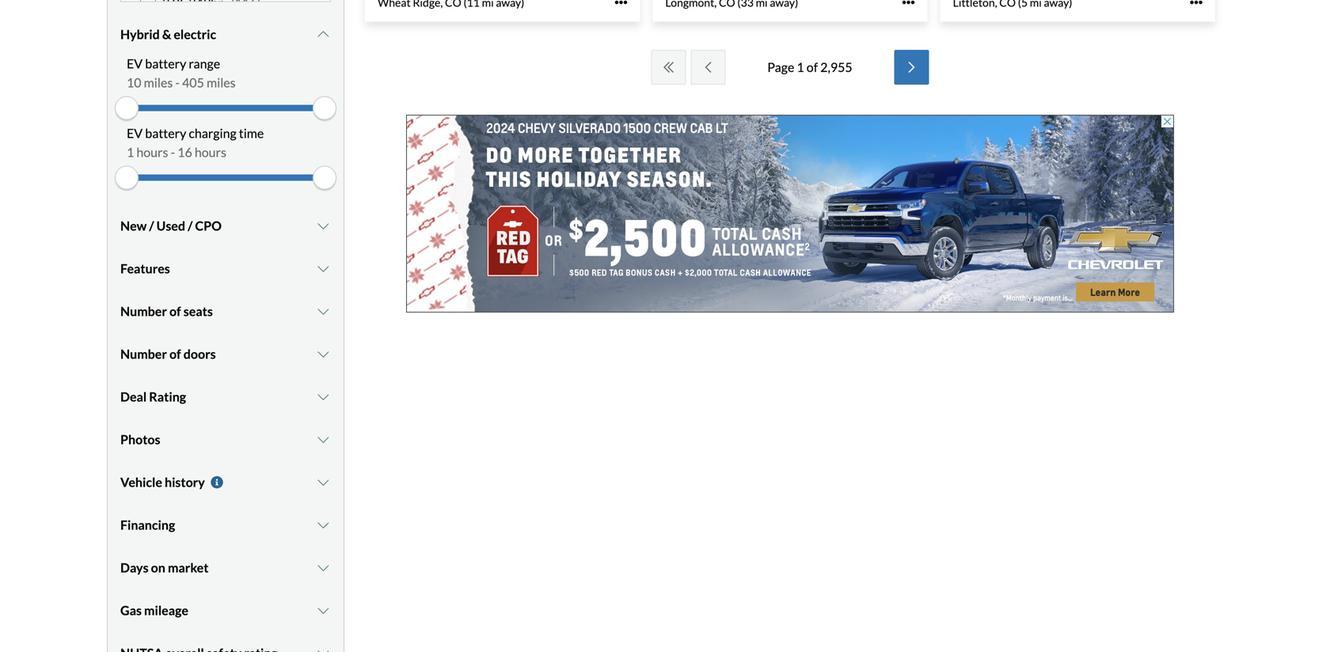 Task type: locate. For each thing, give the bounding box(es) containing it.
0 vertical spatial number
[[120, 304, 167, 319]]

0 horizontal spatial hours
[[137, 144, 168, 160]]

deal
[[120, 389, 147, 405]]

chevron down image for deal rating
[[316, 391, 331, 403]]

1 vertical spatial -
[[171, 144, 175, 160]]

&
[[162, 26, 171, 42]]

1 chevron down image from the top
[[316, 605, 331, 617]]

1 horizontal spatial miles
[[207, 75, 236, 90]]

chevron down image for days on market
[[316, 562, 331, 575]]

on
[[151, 560, 165, 576]]

info circle image
[[209, 476, 225, 489]]

chevron down image inside hybrid & electric dropdown button
[[316, 28, 331, 41]]

hybrid
[[120, 26, 160, 42]]

features button
[[120, 249, 331, 289]]

number
[[120, 304, 167, 319], [120, 346, 167, 362]]

miles right 10
[[144, 75, 173, 90]]

0 horizontal spatial 1
[[127, 144, 134, 160]]

chevron down image for photos
[[316, 434, 331, 446]]

ellipsis h image
[[615, 0, 627, 9], [903, 0, 915, 9], [1190, 0, 1203, 9]]

/
[[149, 218, 154, 234], [188, 218, 193, 234]]

number for number of doors
[[120, 346, 167, 362]]

battery up 16
[[145, 125, 186, 141]]

3 chevron down image from the top
[[316, 262, 331, 275]]

9 chevron down image from the top
[[316, 519, 331, 532]]

seats
[[184, 304, 213, 319]]

chevron down image inside financing dropdown button
[[316, 519, 331, 532]]

chevron left image
[[700, 61, 716, 74]]

2 ev from the top
[[127, 125, 143, 141]]

chevron down image inside deal rating dropdown button
[[316, 391, 331, 403]]

gas mileage button
[[120, 591, 331, 631]]

battery down &
[[145, 56, 186, 71]]

1 right page
[[797, 59, 804, 75]]

1 vertical spatial chevron down image
[[316, 647, 331, 653]]

- left 16
[[171, 144, 175, 160]]

1 vertical spatial 1
[[127, 144, 134, 160]]

0 vertical spatial chevron down image
[[316, 605, 331, 617]]

chevron down image inside features dropdown button
[[316, 262, 331, 275]]

ev inside ev battery charging time 1 hours - 16 hours
[[127, 125, 143, 141]]

/ right the new
[[149, 218, 154, 234]]

number of seats
[[120, 304, 213, 319]]

miles
[[144, 75, 173, 90], [207, 75, 236, 90]]

1
[[797, 59, 804, 75], [127, 144, 134, 160]]

0 vertical spatial battery
[[145, 56, 186, 71]]

ev down 10
[[127, 125, 143, 141]]

/ left cpo
[[188, 218, 193, 234]]

1 battery from the top
[[145, 56, 186, 71]]

vehicle history button
[[120, 463, 331, 502]]

new
[[120, 218, 147, 234]]

number up 'deal rating'
[[120, 346, 167, 362]]

battery inside ev battery charging time 1 hours - 16 hours
[[145, 125, 186, 141]]

ev up 10
[[127, 56, 143, 71]]

1 horizontal spatial /
[[188, 218, 193, 234]]

8 chevron down image from the top
[[316, 476, 331, 489]]

number down features
[[120, 304, 167, 319]]

of
[[807, 59, 818, 75], [169, 304, 181, 319], [169, 346, 181, 362]]

chevron down image
[[316, 28, 331, 41], [316, 220, 331, 232], [316, 262, 331, 275], [316, 305, 331, 318], [316, 348, 331, 361], [316, 391, 331, 403], [316, 434, 331, 446], [316, 476, 331, 489], [316, 519, 331, 532], [316, 562, 331, 575]]

2 battery from the top
[[145, 125, 186, 141]]

of for doors
[[169, 346, 181, 362]]

number of seats button
[[120, 292, 331, 331]]

miles down range
[[207, 75, 236, 90]]

chevron down image
[[316, 605, 331, 617], [316, 647, 331, 653]]

1 vertical spatial number
[[120, 346, 167, 362]]

chevron down image inside days on market dropdown button
[[316, 562, 331, 575]]

1 ev from the top
[[127, 56, 143, 71]]

chevron double left image
[[661, 61, 677, 74]]

battery inside "ev battery range 10 miles - 405 miles"
[[145, 56, 186, 71]]

chevron down image for financing
[[316, 519, 331, 532]]

new / used / cpo
[[120, 218, 222, 234]]

ev inside "ev battery range 10 miles - 405 miles"
[[127, 56, 143, 71]]

4 chevron down image from the top
[[316, 305, 331, 318]]

gas
[[120, 603, 142, 618]]

1 vertical spatial of
[[169, 304, 181, 319]]

chevron down image inside number of seats dropdown button
[[316, 305, 331, 318]]

0 horizontal spatial ellipsis h image
[[615, 0, 627, 9]]

0 vertical spatial 1
[[797, 59, 804, 75]]

of left 2,955
[[807, 59, 818, 75]]

1 vertical spatial battery
[[145, 125, 186, 141]]

0 vertical spatial ev
[[127, 56, 143, 71]]

ev
[[127, 56, 143, 71], [127, 125, 143, 141]]

-
[[175, 75, 180, 90], [171, 144, 175, 160]]

hybrid & electric button
[[120, 15, 331, 54]]

2 chevron down image from the top
[[316, 647, 331, 653]]

0 horizontal spatial miles
[[144, 75, 173, 90]]

features
[[120, 261, 170, 276]]

battery
[[145, 56, 186, 71], [145, 125, 186, 141]]

gas mileage
[[120, 603, 188, 618]]

5 chevron down image from the top
[[316, 348, 331, 361]]

2 number from the top
[[120, 346, 167, 362]]

6 chevron down image from the top
[[316, 391, 331, 403]]

of left seats
[[169, 304, 181, 319]]

1 / from the left
[[149, 218, 154, 234]]

0 horizontal spatial /
[[149, 218, 154, 234]]

2 hours from the left
[[195, 144, 226, 160]]

chevron down image inside number of doors dropdown button
[[316, 348, 331, 361]]

1 vertical spatial ev
[[127, 125, 143, 141]]

of left the doors
[[169, 346, 181, 362]]

1 horizontal spatial ellipsis h image
[[903, 0, 915, 9]]

2 chevron down image from the top
[[316, 220, 331, 232]]

2 vertical spatial of
[[169, 346, 181, 362]]

0 vertical spatial -
[[175, 75, 180, 90]]

- left 405 in the left of the page
[[175, 75, 180, 90]]

deal rating
[[120, 389, 186, 405]]

used
[[157, 218, 185, 234]]

battery for -
[[145, 56, 186, 71]]

2 horizontal spatial ellipsis h image
[[1190, 0, 1203, 9]]

hybrid & electric
[[120, 26, 216, 42]]

hours
[[137, 144, 168, 160], [195, 144, 226, 160]]

deal rating button
[[120, 377, 331, 417]]

1 left 16
[[127, 144, 134, 160]]

chevron down image inside new / used / cpo dropdown button
[[316, 220, 331, 232]]

page 1 of 2,955
[[768, 59, 853, 75]]

hours left 16
[[137, 144, 168, 160]]

chevron down image for hybrid & electric
[[316, 28, 331, 41]]

chevron down image inside the photos dropdown button
[[316, 434, 331, 446]]

chevron down image for features
[[316, 262, 331, 275]]

1 horizontal spatial hours
[[195, 144, 226, 160]]

advertisement region
[[406, 115, 1174, 313]]

1 number from the top
[[120, 304, 167, 319]]

10 chevron down image from the top
[[316, 562, 331, 575]]

time
[[239, 125, 264, 141]]

of for seats
[[169, 304, 181, 319]]

7 chevron down image from the top
[[316, 434, 331, 446]]

rating
[[149, 389, 186, 405]]

1 chevron down image from the top
[[316, 28, 331, 41]]

hours down charging
[[195, 144, 226, 160]]



Task type: vqa. For each thing, say whether or not it's contained in the screenshot.
"Inc.,"
no



Task type: describe. For each thing, give the bounding box(es) containing it.
2 miles from the left
[[207, 75, 236, 90]]

cpo
[[195, 218, 222, 234]]

financing
[[120, 517, 175, 533]]

- inside ev battery charging time 1 hours - 16 hours
[[171, 144, 175, 160]]

battery for hours
[[145, 125, 186, 141]]

0 vertical spatial of
[[807, 59, 818, 75]]

electric
[[174, 26, 216, 42]]

chevron down image for number of doors
[[316, 348, 331, 361]]

ev battery range 10 miles - 405 miles
[[127, 56, 236, 90]]

days
[[120, 560, 149, 576]]

1 miles from the left
[[144, 75, 173, 90]]

ev for ev battery charging time
[[127, 125, 143, 141]]

1 ellipsis h image from the left
[[615, 0, 627, 9]]

2 / from the left
[[188, 218, 193, 234]]

chevron right image
[[904, 61, 920, 74]]

number of doors button
[[120, 335, 331, 374]]

ev battery charging time 1 hours - 16 hours
[[127, 125, 264, 160]]

photos
[[120, 432, 160, 447]]

history
[[165, 475, 205, 490]]

1 hours from the left
[[137, 144, 168, 160]]

405
[[182, 75, 204, 90]]

10
[[127, 75, 141, 90]]

days on market button
[[120, 548, 331, 588]]

doors
[[184, 346, 216, 362]]

chevron down image for number of seats
[[316, 305, 331, 318]]

photos button
[[120, 420, 331, 460]]

financing button
[[120, 506, 331, 545]]

range
[[189, 56, 220, 71]]

- inside "ev battery range 10 miles - 405 miles"
[[175, 75, 180, 90]]

mileage
[[144, 603, 188, 618]]

3 ellipsis h image from the left
[[1190, 0, 1203, 9]]

days on market
[[120, 560, 209, 576]]

page
[[768, 59, 795, 75]]

2 ellipsis h image from the left
[[903, 0, 915, 9]]

1 horizontal spatial 1
[[797, 59, 804, 75]]

chevron down image inside gas mileage dropdown button
[[316, 605, 331, 617]]

16
[[178, 144, 192, 160]]

chevron down image for new / used / cpo
[[316, 220, 331, 232]]

charging
[[189, 125, 237, 141]]

number for number of seats
[[120, 304, 167, 319]]

new / used / cpo button
[[120, 206, 331, 246]]

market
[[168, 560, 209, 576]]

vehicle
[[120, 475, 162, 490]]

number of doors
[[120, 346, 216, 362]]

1 inside ev battery charging time 1 hours - 16 hours
[[127, 144, 134, 160]]

vehicle history
[[120, 475, 205, 490]]

ev for ev battery range
[[127, 56, 143, 71]]

2,955
[[821, 59, 853, 75]]



